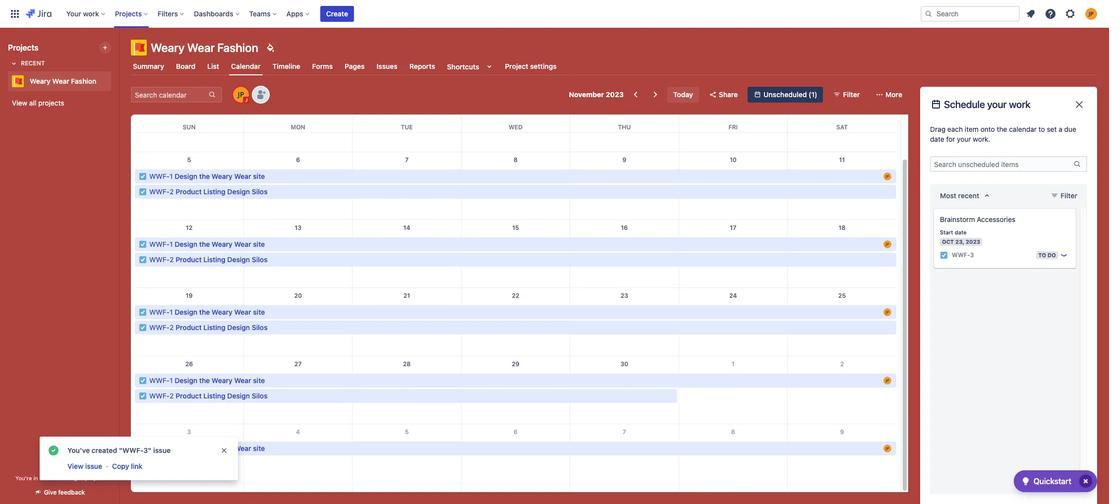 Task type: locate. For each thing, give the bounding box(es) containing it.
most recent
[[940, 191, 979, 200]]

0 horizontal spatial view
[[12, 99, 27, 107]]

1 vertical spatial work
[[1009, 99, 1031, 110]]

silos for 20
[[252, 323, 268, 332]]

project
[[85, 475, 104, 481]]

9 link
[[616, 152, 632, 168], [834, 424, 850, 440]]

0 horizontal spatial 7
[[405, 156, 409, 164]]

issue right 3"
[[153, 446, 171, 455]]

5 for the right 5 link
[[405, 428, 409, 436]]

9
[[622, 156, 626, 164], [840, 428, 844, 436]]

0 horizontal spatial issue
[[85, 462, 102, 470]]

18
[[839, 224, 846, 232]]

weary wear fashion up view all projects link
[[30, 77, 96, 85]]

product down '19' link
[[176, 323, 202, 332]]

start date oct 23, 2023
[[940, 229, 980, 245]]

1 horizontal spatial weary wear fashion
[[151, 41, 258, 55]]

5 link
[[181, 152, 197, 168], [399, 424, 415, 440]]

0 vertical spatial 7 link
[[399, 152, 415, 168]]

give feedback
[[44, 489, 85, 496]]

add to starred image
[[108, 75, 120, 87]]

product down 12 link
[[176, 255, 202, 264]]

tue
[[401, 123, 413, 131]]

wwf-3 link
[[952, 251, 974, 259]]

0 horizontal spatial 8 link
[[508, 152, 524, 168]]

date up 23,
[[955, 229, 967, 235]]

0 vertical spatial 8 link
[[508, 152, 524, 168]]

1 vertical spatial 5
[[405, 428, 409, 436]]

project settings
[[505, 62, 557, 70]]

silos for 27
[[252, 391, 268, 400]]

0 vertical spatial work
[[83, 9, 99, 18]]

listing for 19
[[203, 323, 225, 332]]

banner
[[0, 0, 1109, 28]]

projects
[[38, 99, 64, 107]]

your work button
[[63, 6, 109, 22]]

close image
[[1073, 99, 1085, 111]]

4 site from the top
[[253, 376, 265, 385]]

a right set
[[1059, 125, 1062, 133]]

1 vertical spatial 9
[[840, 428, 844, 436]]

1 horizontal spatial view
[[67, 462, 83, 470]]

1 vertical spatial 2023
[[966, 238, 980, 245]]

23
[[621, 292, 628, 300]]

4 silos from the top
[[252, 323, 268, 332]]

0 vertical spatial projects
[[115, 9, 142, 18]]

1 horizontal spatial date
[[955, 229, 967, 235]]

next month image
[[650, 89, 661, 101]]

0 horizontal spatial weary wear fashion
[[30, 77, 96, 85]]

5 listing from the top
[[203, 391, 225, 400]]

brainstorm accessories
[[940, 215, 1015, 224]]

0 vertical spatial issue
[[153, 446, 171, 455]]

0 vertical spatial filter button
[[827, 87, 866, 103]]

0 vertical spatial 8
[[514, 156, 518, 164]]

you've
[[67, 446, 90, 455]]

2023
[[606, 90, 624, 99], [966, 238, 980, 245]]

2023 left previous month image
[[606, 90, 624, 99]]

6 for the right 6 link
[[514, 428, 518, 436]]

1 horizontal spatial issue
[[153, 446, 171, 455]]

1 vertical spatial 6 link
[[508, 424, 524, 440]]

jira image
[[26, 8, 51, 20], [26, 8, 51, 20]]

4 product from the top
[[176, 323, 202, 332]]

product up 12
[[176, 187, 202, 196]]

4 wwf-1 design the weary wear site from the top
[[149, 376, 265, 385]]

wwf-2 product listing design silos down james peterson image
[[149, 119, 268, 127]]

fashion left add to starred image
[[71, 77, 96, 85]]

thu link
[[616, 115, 633, 132]]

28
[[403, 360, 411, 368]]

27
[[294, 360, 302, 368]]

site for 6
[[253, 172, 265, 180]]

1 vertical spatial 9 link
[[834, 424, 850, 440]]

5 product from the top
[[176, 391, 202, 400]]

0 horizontal spatial 6 link
[[290, 152, 306, 168]]

1 site from the top
[[253, 172, 265, 180]]

1 vertical spatial filter button
[[1045, 188, 1083, 204]]

james peterson image
[[233, 87, 249, 103]]

3 wwf-2 product listing design silos from the top
[[149, 255, 268, 264]]

6
[[296, 156, 300, 164], [514, 428, 518, 436]]

0 horizontal spatial filter button
[[827, 87, 866, 103]]

your up onto at top right
[[987, 99, 1007, 110]]

5 site from the top
[[253, 444, 265, 453]]

due
[[1064, 125, 1076, 133]]

15 link
[[508, 220, 524, 236]]

2 product from the top
[[176, 187, 202, 196]]

projects
[[115, 9, 142, 18], [8, 43, 38, 52]]

2 silos from the top
[[252, 187, 268, 196]]

drag
[[930, 125, 946, 133]]

3 listing from the top
[[203, 255, 225, 264]]

site
[[253, 172, 265, 180], [253, 240, 265, 248], [253, 308, 265, 316], [253, 376, 265, 385], [253, 444, 265, 453]]

2 listing from the top
[[203, 187, 225, 196]]

previous month image
[[630, 89, 642, 101]]

do
[[1048, 252, 1056, 258]]

a right in
[[40, 475, 43, 481]]

your down item
[[957, 135, 971, 143]]

5 wwf-1 design the weary wear site from the top
[[149, 444, 265, 453]]

create project image
[[101, 44, 109, 52]]

1 link
[[725, 356, 741, 372]]

0 vertical spatial view
[[12, 99, 27, 107]]

0 vertical spatial 5
[[187, 156, 191, 164]]

dismiss quickstart image
[[1078, 473, 1094, 489]]

0 horizontal spatial 3
[[187, 428, 191, 436]]

0 vertical spatial 6 link
[[290, 152, 306, 168]]

3 site from the top
[[253, 308, 265, 316]]

listing for 12
[[203, 255, 225, 264]]

copy link
[[112, 462, 142, 470]]

wwf-2 product listing design silos up 12
[[149, 187, 268, 196]]

unscheduled
[[764, 90, 807, 99]]

in
[[33, 475, 38, 481]]

0 vertical spatial a
[[1059, 125, 1062, 133]]

5 silos from the top
[[252, 391, 268, 400]]

0 vertical spatial fashion
[[217, 41, 258, 55]]

1 horizontal spatial a
[[1059, 125, 1062, 133]]

row
[[135, 84, 896, 152], [135, 115, 896, 133], [135, 152, 896, 220], [135, 220, 896, 288], [135, 288, 896, 356], [135, 356, 896, 424], [135, 424, 896, 492]]

28 link
[[399, 356, 415, 372]]

date down drag
[[930, 135, 944, 143]]

1 vertical spatial projects
[[8, 43, 38, 52]]

share button
[[703, 87, 744, 103]]

0 horizontal spatial work
[[83, 9, 99, 18]]

product down the search calendar text box
[[176, 119, 202, 127]]

fashion inside the weary wear fashion link
[[71, 77, 96, 85]]

5 wwf-2 product listing design silos from the top
[[149, 391, 268, 400]]

1
[[170, 172, 173, 180], [170, 240, 173, 248], [170, 308, 173, 316], [732, 360, 735, 368], [170, 376, 173, 385], [170, 444, 173, 453]]

0 horizontal spatial your
[[957, 135, 971, 143]]

2 for 26
[[170, 391, 174, 400]]

2 for 19
[[170, 323, 174, 332]]

fashion up 'calendar'
[[217, 41, 258, 55]]

work.
[[973, 135, 990, 143]]

weary wear fashion up the list
[[151, 41, 258, 55]]

search image
[[925, 10, 933, 18]]

view for view all projects
[[12, 99, 27, 107]]

0 horizontal spatial a
[[40, 475, 43, 481]]

1 vertical spatial 7
[[623, 428, 626, 436]]

pages link
[[343, 58, 367, 75]]

0 vertical spatial 6
[[296, 156, 300, 164]]

the for 14
[[199, 240, 210, 248]]

reports link
[[407, 58, 437, 75]]

0 horizontal spatial projects
[[8, 43, 38, 52]]

4 listing from the top
[[203, 323, 225, 332]]

wwf-1 design the weary wear site
[[149, 172, 265, 180], [149, 240, 265, 248], [149, 308, 265, 316], [149, 376, 265, 385], [149, 444, 265, 453]]

2 wwf-2 product listing design silos from the top
[[149, 187, 268, 196]]

1 horizontal spatial 8
[[731, 428, 735, 436]]

add people image
[[255, 89, 267, 101]]

1 vertical spatial 5 link
[[399, 424, 415, 440]]

1 vertical spatial fashion
[[71, 77, 96, 85]]

9 for the right 9 link
[[840, 428, 844, 436]]

view
[[12, 99, 27, 107], [67, 462, 83, 470]]

2 row from the top
[[135, 115, 896, 133]]

filter
[[843, 90, 860, 99], [1061, 191, 1077, 200]]

notifications image
[[1025, 8, 1037, 20]]

set background color image
[[264, 42, 276, 54]]

1 for 27
[[170, 376, 173, 385]]

2 link
[[834, 356, 850, 372]]

4 wwf-2 product listing design silos from the top
[[149, 323, 268, 332]]

all
[[29, 99, 36, 107]]

wwf-2 product listing design silos down 26 link
[[149, 391, 268, 400]]

2 site from the top
[[253, 240, 265, 248]]

1 vertical spatial date
[[955, 229, 967, 235]]

board link
[[174, 58, 197, 75]]

0 vertical spatial date
[[930, 135, 944, 143]]

filter button
[[827, 87, 866, 103], [1045, 188, 1083, 204]]

1 horizontal spatial 8 link
[[725, 424, 741, 440]]

2 wwf-1 design the weary wear site from the top
[[149, 240, 265, 248]]

wwf-2 product listing design silos for 12
[[149, 255, 268, 264]]

1 horizontal spatial filter button
[[1045, 188, 1083, 204]]

collapse recent projects image
[[8, 58, 20, 69]]

wwf-1 design the weary wear site for 12
[[149, 240, 265, 248]]

0 vertical spatial 9
[[622, 156, 626, 164]]

weary wear fashion
[[151, 41, 258, 55], [30, 77, 96, 85]]

0 horizontal spatial 2023
[[606, 90, 624, 99]]

3 wwf-1 design the weary wear site from the top
[[149, 308, 265, 316]]

view up managed
[[67, 462, 83, 470]]

30
[[620, 360, 628, 368]]

oct
[[942, 238, 954, 245]]

0 vertical spatial 3
[[970, 251, 974, 259]]

projects up recent
[[8, 43, 38, 52]]

Search unscheduled items text field
[[931, 157, 1072, 171]]

3 product from the top
[[176, 255, 202, 264]]

1 horizontal spatial 9
[[840, 428, 844, 436]]

2 for 5
[[170, 187, 174, 196]]

projects up sidebar navigation 'icon'
[[115, 9, 142, 18]]

help image
[[1045, 8, 1057, 20]]

tab list
[[125, 58, 1103, 75]]

1 horizontal spatial 6 link
[[508, 424, 524, 440]]

work up calendar
[[1009, 99, 1031, 110]]

site for 27
[[253, 376, 265, 385]]

pages
[[345, 62, 365, 70]]

6 for the left 6 link
[[296, 156, 300, 164]]

view left all
[[12, 99, 27, 107]]

8
[[514, 156, 518, 164], [731, 428, 735, 436]]

product for 19
[[176, 323, 202, 332]]

0 vertical spatial 9 link
[[616, 152, 632, 168]]

1 vertical spatial 6
[[514, 428, 518, 436]]

settings
[[530, 62, 557, 70]]

1 horizontal spatial 2023
[[966, 238, 980, 245]]

product down 26 link
[[176, 391, 202, 400]]

0 horizontal spatial filter
[[843, 90, 860, 99]]

0 horizontal spatial 6
[[296, 156, 300, 164]]

0 horizontal spatial 5
[[187, 156, 191, 164]]

22
[[512, 292, 519, 300]]

1 vertical spatial 8
[[731, 428, 735, 436]]

1 for 13
[[170, 240, 173, 248]]

date
[[930, 135, 944, 143], [955, 229, 967, 235]]

site for 20
[[253, 308, 265, 316]]

3 silos from the top
[[252, 255, 268, 264]]

appswitcher icon image
[[9, 8, 21, 20]]

weary
[[151, 41, 185, 55], [30, 77, 51, 85], [212, 172, 232, 180], [212, 240, 232, 248], [212, 308, 232, 316], [212, 376, 232, 385], [212, 444, 232, 453]]

primary element
[[6, 0, 921, 28]]

forms
[[312, 62, 333, 70]]

0 vertical spatial your
[[987, 99, 1007, 110]]

grid
[[135, 65, 897, 492]]

1 row from the top
[[135, 84, 896, 152]]

issues
[[377, 62, 397, 70]]

silos
[[252, 119, 268, 127], [252, 187, 268, 196], [252, 255, 268, 264], [252, 323, 268, 332], [252, 391, 268, 400]]

1 horizontal spatial 6
[[514, 428, 518, 436]]

24 link
[[725, 288, 741, 304]]

mon link
[[289, 115, 307, 132]]

ascending image
[[981, 190, 993, 202]]

1 horizontal spatial projects
[[115, 9, 142, 18]]

the for 21
[[199, 308, 210, 316]]

0 horizontal spatial fashion
[[71, 77, 96, 85]]

0 horizontal spatial date
[[930, 135, 944, 143]]

1 vertical spatial view
[[67, 462, 83, 470]]

0 horizontal spatial 9 link
[[616, 152, 632, 168]]

11
[[839, 156, 845, 164]]

date inside start date oct 23, 2023
[[955, 229, 967, 235]]

21 link
[[399, 288, 415, 304]]

sat link
[[834, 115, 850, 132]]

the for 28
[[199, 376, 210, 385]]

24
[[729, 292, 737, 300]]

4 link
[[290, 424, 306, 440]]

2
[[170, 119, 174, 127], [170, 187, 174, 196], [170, 255, 174, 264], [170, 323, 174, 332], [840, 360, 844, 368], [170, 391, 174, 400]]

2023 right 23,
[[966, 238, 980, 245]]

0 vertical spatial weary wear fashion
[[151, 41, 258, 55]]

banner containing your work
[[0, 0, 1109, 28]]

wwf-2 product listing design silos down '19' link
[[149, 323, 268, 332]]

issue up project on the left bottom of the page
[[85, 462, 102, 470]]

wwf-2 product listing design silos down 12 link
[[149, 255, 268, 264]]

0 horizontal spatial 9
[[622, 156, 626, 164]]

created
[[92, 446, 117, 455]]

1 for 20
[[170, 308, 173, 316]]

1 vertical spatial filter
[[1061, 191, 1077, 200]]

1 vertical spatial 7 link
[[616, 424, 632, 440]]

1 vertical spatial 8 link
[[725, 424, 741, 440]]

board
[[176, 62, 195, 70]]

1 wwf-1 design the weary wear site from the top
[[149, 172, 265, 180]]

1 vertical spatial your
[[957, 135, 971, 143]]

9 for the top 9 link
[[622, 156, 626, 164]]

1 wwf-2 product listing design silos from the top
[[149, 119, 268, 127]]

1 vertical spatial weary wear fashion
[[30, 77, 96, 85]]

listing
[[203, 119, 225, 127], [203, 187, 225, 196], [203, 255, 225, 264], [203, 323, 225, 332], [203, 391, 225, 400]]

project settings link
[[503, 58, 559, 75]]

29
[[512, 360, 519, 368]]

your
[[987, 99, 1007, 110], [957, 135, 971, 143]]

the inside drag each item onto the calendar to set a due date for your work.
[[997, 125, 1007, 133]]

21
[[403, 292, 410, 300]]

2023 inside start date oct 23, 2023
[[966, 238, 980, 245]]

fashion
[[217, 41, 258, 55], [71, 77, 96, 85]]

listing for 5
[[203, 187, 225, 196]]

0 horizontal spatial 5 link
[[181, 152, 197, 168]]

unscheduled (1) button
[[748, 87, 823, 103]]

work right your
[[83, 9, 99, 18]]

1 horizontal spatial 5
[[405, 428, 409, 436]]



Task type: describe. For each thing, give the bounding box(es) containing it.
7 row from the top
[[135, 424, 896, 492]]

dashboards button
[[191, 6, 243, 22]]

list
[[207, 62, 219, 70]]

4
[[296, 428, 300, 436]]

projects inside popup button
[[115, 9, 142, 18]]

dismiss image
[[220, 447, 228, 455]]

1 vertical spatial a
[[40, 475, 43, 481]]

1 vertical spatial issue
[[85, 462, 102, 470]]

drag each item onto the calendar to set a due date for your work.
[[930, 125, 1076, 143]]

give feedback button
[[28, 484, 91, 501]]

20 link
[[290, 288, 306, 304]]

14 link
[[399, 220, 415, 236]]

3 link
[[181, 424, 197, 440]]

managed
[[60, 475, 84, 481]]

20
[[294, 292, 302, 300]]

1 silos from the top
[[252, 119, 268, 127]]

for
[[946, 135, 955, 143]]

0 vertical spatial 2023
[[606, 90, 624, 99]]

a inside drag each item onto the calendar to set a due date for your work.
[[1059, 125, 1062, 133]]

16 link
[[616, 220, 632, 236]]

mon
[[291, 123, 305, 131]]

wwf-1 design the weary wear site for 5
[[149, 172, 265, 180]]

sun
[[183, 123, 196, 131]]

silos for 13
[[252, 255, 268, 264]]

check image
[[1020, 475, 1032, 487]]

date inside drag each item onto the calendar to set a due date for your work.
[[930, 135, 944, 143]]

to do
[[1038, 252, 1056, 258]]

silos for 6
[[252, 187, 268, 196]]

view all projects link
[[8, 94, 111, 112]]

site for 13
[[253, 240, 265, 248]]

14
[[403, 224, 410, 232]]

1 horizontal spatial 3
[[970, 251, 974, 259]]

1 horizontal spatial 7
[[623, 428, 626, 436]]

tab list containing calendar
[[125, 58, 1103, 75]]

Search field
[[921, 6, 1020, 22]]

0 vertical spatial filter
[[843, 90, 860, 99]]

most
[[940, 191, 956, 200]]

list link
[[205, 58, 221, 75]]

0 horizontal spatial 8
[[514, 156, 518, 164]]

1 product from the top
[[176, 119, 202, 127]]

quickstart button
[[1014, 470, 1097, 492]]

schedule your work
[[944, 99, 1031, 110]]

5 row from the top
[[135, 288, 896, 356]]

product for 12
[[176, 255, 202, 264]]

product for 26
[[176, 391, 202, 400]]

12
[[186, 224, 192, 232]]

today
[[673, 90, 693, 99]]

1 for 6
[[170, 172, 173, 180]]

1 horizontal spatial 7 link
[[616, 424, 632, 440]]

your
[[66, 9, 81, 18]]

you're in a team-managed project
[[15, 475, 104, 481]]

4 row from the top
[[135, 220, 896, 288]]

10 link
[[725, 152, 741, 168]]

summary
[[133, 62, 164, 70]]

27 link
[[290, 356, 306, 372]]

0 horizontal spatial 7 link
[[399, 152, 415, 168]]

1 horizontal spatial filter
[[1061, 191, 1077, 200]]

unscheduled image
[[754, 91, 762, 99]]

wwf-2 product listing design silos for 26
[[149, 391, 268, 400]]

each
[[947, 125, 963, 133]]

start
[[940, 229, 953, 235]]

1 horizontal spatial your
[[987, 99, 1007, 110]]

1 horizontal spatial fashion
[[217, 41, 258, 55]]

1 horizontal spatial 9 link
[[834, 424, 850, 440]]

sat
[[836, 123, 848, 131]]

your work
[[66, 9, 99, 18]]

wwf-1 design the weary wear site for 26
[[149, 376, 265, 385]]

set
[[1047, 125, 1057, 133]]

item
[[965, 125, 979, 133]]

6 row from the top
[[135, 356, 896, 424]]

weary wear fashion link
[[8, 71, 107, 91]]

give
[[44, 489, 57, 496]]

view issue link
[[66, 461, 103, 472]]

to
[[1038, 252, 1046, 258]]

listing for 26
[[203, 391, 225, 400]]

reports
[[409, 62, 435, 70]]

3 row from the top
[[135, 152, 896, 220]]

30 link
[[616, 356, 632, 372]]

copy
[[112, 462, 129, 470]]

thu
[[618, 123, 631, 131]]

10
[[730, 156, 737, 164]]

grid containing wwf-2
[[135, 65, 897, 492]]

wed
[[509, 123, 523, 131]]

5 for top 5 link
[[187, 156, 191, 164]]

november
[[569, 90, 604, 99]]

12 link
[[181, 220, 197, 236]]

(1)
[[809, 90, 817, 99]]

22 link
[[508, 288, 524, 304]]

the for 7
[[199, 172, 210, 180]]

schedule
[[944, 99, 985, 110]]

0 vertical spatial 5 link
[[181, 152, 197, 168]]

13 link
[[290, 220, 306, 236]]

settings image
[[1064, 8, 1076, 20]]

1 listing from the top
[[203, 119, 225, 127]]

wwf-2 product listing design silos for 19
[[149, 323, 268, 332]]

1 horizontal spatial work
[[1009, 99, 1031, 110]]

product for 5
[[176, 187, 202, 196]]

dashboards
[[194, 9, 233, 18]]

your inside drag each item onto the calendar to set a due date for your work.
[[957, 135, 971, 143]]

view for view issue
[[67, 462, 83, 470]]

accessories
[[977, 215, 1015, 224]]

task image
[[940, 251, 948, 259]]

18 link
[[834, 220, 850, 236]]

3"
[[143, 446, 151, 455]]

projects button
[[112, 6, 152, 22]]

wwf-1 design the weary wear site for 19
[[149, 308, 265, 316]]

16
[[621, 224, 628, 232]]

you've created "wwf-3" issue
[[67, 446, 171, 455]]

row containing sun
[[135, 115, 896, 133]]

to
[[1039, 125, 1045, 133]]

row containing wwf-2
[[135, 84, 896, 152]]

more button
[[870, 87, 908, 103]]

wwf-3
[[952, 251, 974, 259]]

0 vertical spatial 7
[[405, 156, 409, 164]]

share
[[719, 90, 738, 99]]

sidebar navigation image
[[108, 40, 130, 59]]

15
[[512, 224, 519, 232]]

23 link
[[616, 288, 632, 304]]

your profile and settings image
[[1085, 8, 1097, 20]]

1 horizontal spatial 5 link
[[399, 424, 415, 440]]

2 for 12
[[170, 255, 174, 264]]

11 link
[[834, 152, 850, 168]]

work inside your work dropdown button
[[83, 9, 99, 18]]

17
[[730, 224, 736, 232]]

today button
[[667, 87, 699, 103]]

brainstorm
[[940, 215, 975, 224]]

low image
[[1060, 251, 1068, 259]]

success image
[[48, 445, 59, 457]]

project
[[505, 62, 528, 70]]

1 vertical spatial 3
[[187, 428, 191, 436]]

wwf-2 product listing design silos for 5
[[149, 187, 268, 196]]

feedback
[[58, 489, 85, 496]]

link
[[131, 462, 142, 470]]

26
[[185, 360, 193, 368]]

Search calendar text field
[[132, 88, 207, 102]]

onto
[[981, 125, 995, 133]]

26 link
[[181, 356, 197, 372]]

tue link
[[399, 115, 415, 132]]

shortcuts button
[[445, 58, 497, 75]]

13
[[295, 224, 301, 232]]



Task type: vqa. For each thing, say whether or not it's contained in the screenshot.
Bubbly
no



